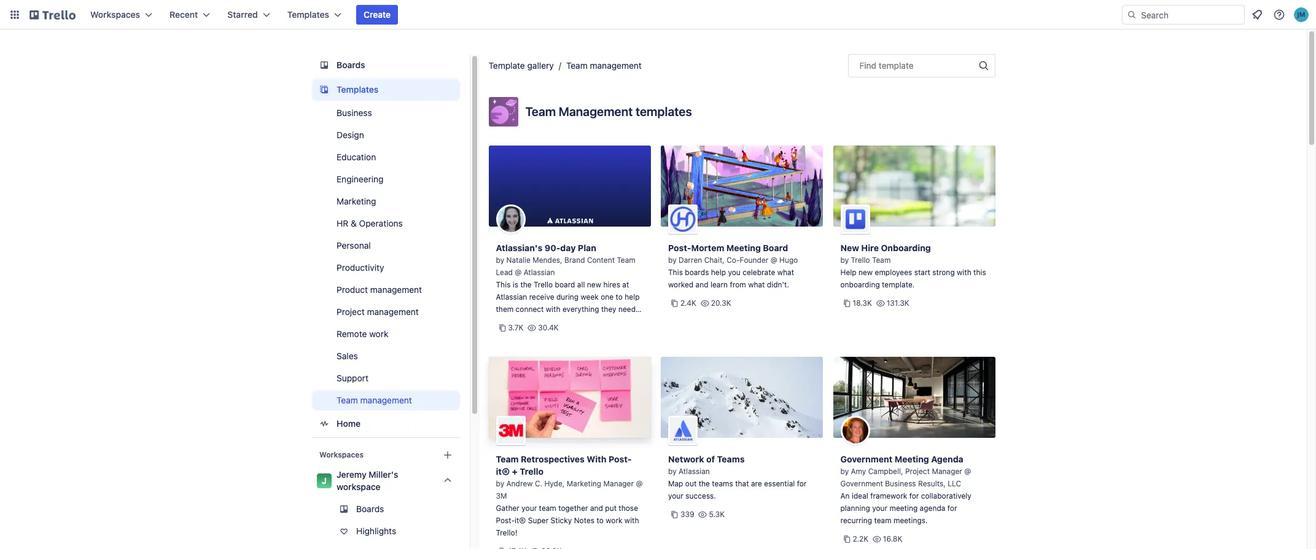Task type: describe. For each thing, give the bounding box(es) containing it.
template board image
[[317, 82, 331, 97]]

by inside network of teams by atlassian map out the teams that are essential for your success.
[[668, 467, 677, 476]]

20.3k
[[711, 299, 731, 308]]

they
[[601, 305, 617, 314]]

0 horizontal spatial what
[[748, 280, 765, 289]]

3.7k
[[508, 323, 524, 332]]

you
[[728, 268, 741, 277]]

1 horizontal spatial what
[[778, 268, 794, 277]]

home
[[336, 418, 360, 429]]

project management link
[[312, 302, 460, 322]]

templates button
[[280, 5, 349, 25]]

the inside atlassian's 90-day plan by natalie mendes, brand content team lead @ atlassian this is the trello board all new hires at atlassian receive during week one to help them connect with everything they need to be successful here.
[[521, 280, 532, 289]]

learn
[[711, 280, 728, 289]]

highlights link
[[312, 522, 460, 541]]

team inside government meeting agenda by amy campbell, project manager @ government business results, llc an ideal framework for collaboratively planning your meeting agenda for recurring team meetings.
[[874, 516, 892, 525]]

create a workspace image
[[440, 448, 455, 463]]

30.4k
[[538, 323, 559, 332]]

atlassian's
[[496, 243, 543, 253]]

miller's
[[369, 469, 398, 480]]

1 vertical spatial team management
[[336, 395, 412, 405]]

didn't.
[[767, 280, 789, 289]]

trello!
[[496, 528, 517, 538]]

new inside atlassian's 90-day plan by natalie mendes, brand content team lead @ atlassian this is the trello board all new hires at atlassian receive during week one to help them connect with everything they need to be successful here.
[[587, 280, 601, 289]]

trello inside atlassian's 90-day plan by natalie mendes, brand content team lead @ atlassian this is the trello board all new hires at atlassian receive during week one to help them connect with everything they need to be successful here.
[[534, 280, 553, 289]]

2.4k
[[681, 299, 697, 308]]

0 horizontal spatial team management link
[[312, 391, 460, 410]]

to for team retrospectives with post- itⓡ + trello
[[597, 516, 604, 525]]

Search field
[[1137, 6, 1245, 24]]

plan
[[578, 243, 596, 253]]

@ inside atlassian's 90-day plan by natalie mendes, brand content team lead @ atlassian this is the trello board all new hires at atlassian receive during week one to help them connect with everything they need to be successful here.
[[515, 268, 522, 277]]

together
[[559, 504, 588, 513]]

to for atlassian's 90-day plan
[[616, 292, 623, 302]]

starred
[[227, 9, 258, 20]]

celebrate
[[743, 268, 775, 277]]

post-mortem meeting board by darren chait, co-founder @ hugo this boards help you celebrate what worked and learn from what didn't.
[[668, 243, 798, 289]]

lead
[[496, 268, 513, 277]]

0 vertical spatial project
[[336, 307, 364, 317]]

meeting
[[890, 504, 918, 513]]

new inside 'new hire onboarding by trello team help new employees start strong with this onboarding template.'
[[859, 268, 873, 277]]

management
[[559, 104, 633, 119]]

home link
[[312, 413, 460, 435]]

&
[[350, 218, 357, 229]]

personal
[[336, 240, 371, 251]]

success.
[[686, 491, 716, 501]]

engineering
[[336, 174, 383, 184]]

productivity
[[336, 262, 384, 273]]

project management
[[336, 307, 419, 317]]

workspaces button
[[83, 5, 160, 25]]

successful
[[516, 317, 553, 326]]

remote work link
[[312, 324, 460, 344]]

operations
[[359, 218, 403, 229]]

are
[[751, 479, 762, 488]]

engineering link
[[312, 170, 460, 189]]

sales
[[336, 351, 358, 361]]

your inside network of teams by atlassian map out the teams that are essential for your success.
[[668, 491, 684, 501]]

meeting inside post-mortem meeting board by darren chait, co-founder @ hugo this boards help you celebrate what worked and learn from what didn't.
[[727, 243, 761, 253]]

board image
[[317, 58, 331, 72]]

1 vertical spatial workspaces
[[319, 450, 363, 460]]

agenda
[[931, 454, 964, 464]]

natalie
[[507, 256, 531, 265]]

primary element
[[0, 0, 1316, 29]]

worked
[[668, 280, 694, 289]]

all
[[577, 280, 585, 289]]

amy campbell, project manager @ government business results, llc image
[[841, 416, 870, 445]]

help
[[841, 268, 857, 277]]

0 vertical spatial atlassian
[[524, 268, 555, 277]]

team right team management icon
[[526, 104, 556, 119]]

1 vertical spatial boards
[[356, 504, 384, 514]]

1 boards link from the top
[[312, 54, 460, 76]]

atlassian image
[[668, 416, 698, 445]]

workspace
[[336, 482, 380, 492]]

out
[[685, 479, 697, 488]]

business link
[[312, 103, 460, 123]]

0 vertical spatial marketing
[[336, 196, 376, 206]]

0 vertical spatial business
[[336, 108, 372, 118]]

hugo
[[780, 256, 798, 265]]

design
[[336, 130, 364, 140]]

everything
[[563, 305, 599, 314]]

help inside atlassian's 90-day plan by natalie mendes, brand content team lead @ atlassian this is the trello board all new hires at atlassian receive during week one to help them connect with everything they need to be successful here.
[[625, 292, 640, 302]]

team right gallery
[[566, 60, 588, 71]]

starred button
[[220, 5, 277, 25]]

home image
[[317, 417, 331, 431]]

work inside team retrospectives with post- itⓡ + trello by andrew c. hyde, marketing manager @ 3m gather your team together and put those post-itⓡ super sticky notes to work with trello!
[[606, 516, 623, 525]]

1 vertical spatial for
[[910, 491, 919, 501]]

1 government from the top
[[841, 454, 893, 464]]

workspaces inside popup button
[[90, 9, 140, 20]]

during
[[557, 292, 579, 302]]

131.3k
[[887, 299, 910, 308]]

0 horizontal spatial itⓡ
[[496, 466, 510, 477]]

support
[[336, 373, 368, 383]]

back to home image
[[29, 5, 76, 25]]

trello team image
[[841, 205, 870, 234]]

connect
[[516, 305, 544, 314]]

c.
[[535, 479, 542, 488]]

llc
[[948, 479, 961, 488]]

manager inside team retrospectives with post- itⓡ + trello by andrew c. hyde, marketing manager @ 3m gather your team together and put those post-itⓡ super sticky notes to work with trello!
[[604, 479, 634, 488]]

brand
[[565, 256, 585, 265]]

0 horizontal spatial to
[[496, 317, 503, 326]]

template gallery
[[489, 60, 554, 71]]

government meeting agenda by amy campbell, project manager @ government business results, llc an ideal framework for collaboratively planning your meeting agenda for recurring team meetings.
[[841, 454, 972, 525]]

super
[[528, 516, 549, 525]]

team management templates
[[526, 104, 692, 119]]

employees
[[875, 268, 912, 277]]

team retrospectives with post- itⓡ + trello by andrew c. hyde, marketing manager @ 3m gather your team together and put those post-itⓡ super sticky notes to work with trello!
[[496, 454, 643, 538]]

is
[[513, 280, 519, 289]]

ideal
[[852, 491, 869, 501]]

co-
[[727, 256, 740, 265]]

create button
[[356, 5, 398, 25]]

help inside post-mortem meeting board by darren chait, co-founder @ hugo this boards help you celebrate what worked and learn from what didn't.
[[711, 268, 726, 277]]

essential
[[764, 479, 795, 488]]

j
[[322, 475, 327, 486]]

with
[[587, 454, 607, 464]]

product
[[336, 284, 368, 295]]

forward image
[[457, 546, 472, 549]]

support link
[[312, 369, 460, 388]]

at
[[622, 280, 629, 289]]

1 vertical spatial templates
[[336, 84, 378, 95]]

natalie mendes, brand content team lead @ atlassian image
[[496, 205, 526, 234]]

education
[[336, 152, 376, 162]]

boards
[[685, 268, 709, 277]]

0 notifications image
[[1250, 7, 1265, 22]]

with inside team retrospectives with post- itⓡ + trello by andrew c. hyde, marketing manager @ 3m gather your team together and put those post-itⓡ super sticky notes to work with trello!
[[625, 516, 639, 525]]

this inside atlassian's 90-day plan by natalie mendes, brand content team lead @ atlassian this is the trello board all new hires at atlassian receive during week one to help them connect with everything they need to be successful here.
[[496, 280, 511, 289]]

recent
[[170, 9, 198, 20]]

1 vertical spatial post-
[[609, 454, 632, 464]]

team management icon image
[[489, 97, 518, 127]]

template
[[879, 60, 914, 71]]

templates link
[[312, 79, 460, 101]]

be
[[505, 317, 514, 326]]

16.8k
[[883, 534, 903, 544]]

0 vertical spatial team management link
[[566, 60, 642, 71]]

your inside government meeting agenda by amy campbell, project manager @ government business results, llc an ideal framework for collaboratively planning your meeting agenda for recurring team meetings.
[[872, 504, 888, 513]]

onboarding
[[841, 280, 880, 289]]

remote work
[[336, 329, 388, 339]]

sales link
[[312, 346, 460, 366]]

5.3k
[[709, 510, 725, 519]]

0 vertical spatial team management
[[566, 60, 642, 71]]



Task type: vqa. For each thing, say whether or not it's contained in the screenshot.


Task type: locate. For each thing, give the bounding box(es) containing it.
team up + on the left of page
[[496, 454, 519, 464]]

1 horizontal spatial templates
[[336, 84, 378, 95]]

by up 3m in the bottom of the page
[[496, 479, 504, 488]]

1 horizontal spatial manager
[[932, 467, 963, 476]]

team management link down the support link
[[312, 391, 460, 410]]

1 horizontal spatial for
[[910, 491, 919, 501]]

0 vertical spatial help
[[711, 268, 726, 277]]

itⓡ left + on the left of page
[[496, 466, 510, 477]]

1 horizontal spatial new
[[859, 268, 873, 277]]

0 vertical spatial government
[[841, 454, 893, 464]]

1 horizontal spatial itⓡ
[[515, 516, 526, 525]]

by inside atlassian's 90-day plan by natalie mendes, brand content team lead @ atlassian this is the trello board all new hires at atlassian receive during week one to help them connect with everything they need to be successful here.
[[496, 256, 504, 265]]

1 vertical spatial team
[[874, 516, 892, 525]]

management down productivity link
[[370, 284, 422, 295]]

0 horizontal spatial team management
[[336, 395, 412, 405]]

find
[[860, 60, 877, 71]]

those
[[619, 504, 638, 513]]

need
[[619, 305, 636, 314]]

meeting up co- in the top of the page
[[727, 243, 761, 253]]

post- up darren
[[668, 243, 691, 253]]

0 vertical spatial itⓡ
[[496, 466, 510, 477]]

for up 'meeting'
[[910, 491, 919, 501]]

search image
[[1127, 10, 1137, 20]]

0 horizontal spatial and
[[590, 504, 603, 513]]

this
[[974, 268, 986, 277]]

open information menu image
[[1273, 9, 1286, 21]]

0 vertical spatial team
[[539, 504, 556, 513]]

start
[[915, 268, 931, 277]]

atlassian up out
[[679, 467, 710, 476]]

mendes,
[[533, 256, 563, 265]]

atlassian down is
[[496, 292, 527, 302]]

by up help
[[841, 256, 849, 265]]

the inside network of teams by atlassian map out the teams that are essential for your success.
[[699, 479, 710, 488]]

team down the hire
[[872, 256, 891, 265]]

@ up collaboratively
[[965, 467, 971, 476]]

team
[[566, 60, 588, 71], [526, 104, 556, 119], [617, 256, 636, 265], [872, 256, 891, 265], [336, 395, 358, 405], [496, 454, 519, 464]]

team management down the support link
[[336, 395, 412, 405]]

1 vertical spatial and
[[590, 504, 603, 513]]

0 vertical spatial manager
[[932, 467, 963, 476]]

trello up c.
[[520, 466, 544, 477]]

content
[[587, 256, 615, 265]]

what
[[778, 268, 794, 277], [748, 280, 765, 289]]

post- up trello!
[[496, 516, 515, 525]]

the up success.
[[699, 479, 710, 488]]

1 horizontal spatial help
[[711, 268, 726, 277]]

team inside atlassian's 90-day plan by natalie mendes, brand content team lead @ atlassian this is the trello board all new hires at atlassian receive during week one to help them connect with everything they need to be successful here.
[[617, 256, 636, 265]]

@ inside post-mortem meeting board by darren chait, co-founder @ hugo this boards help you celebrate what worked and learn from what didn't.
[[771, 256, 778, 265]]

0 horizontal spatial this
[[496, 280, 511, 289]]

work down put at left
[[606, 516, 623, 525]]

team management
[[566, 60, 642, 71], [336, 395, 412, 405]]

meetings.
[[894, 516, 928, 525]]

your down framework on the bottom right of the page
[[872, 504, 888, 513]]

1 horizontal spatial business
[[885, 479, 916, 488]]

2 horizontal spatial to
[[616, 292, 623, 302]]

your inside team retrospectives with post- itⓡ + trello by andrew c. hyde, marketing manager @ 3m gather your team together and put those post-itⓡ super sticky notes to work with trello!
[[522, 504, 537, 513]]

0 vertical spatial this
[[668, 268, 683, 277]]

project inside government meeting agenda by amy campbell, project manager @ government business results, llc an ideal framework for collaboratively planning your meeting agenda for recurring team meetings.
[[905, 467, 930, 476]]

the right is
[[521, 280, 532, 289]]

to right notes in the left of the page
[[597, 516, 604, 525]]

work down project management
[[369, 329, 388, 339]]

find template
[[860, 60, 914, 71]]

hr & operations
[[336, 218, 403, 229]]

0 horizontal spatial work
[[369, 329, 388, 339]]

2 vertical spatial to
[[597, 516, 604, 525]]

1 vertical spatial manager
[[604, 479, 634, 488]]

0 horizontal spatial your
[[522, 504, 537, 513]]

@ down the natalie
[[515, 268, 522, 277]]

put
[[605, 504, 617, 513]]

onboarding
[[881, 243, 931, 253]]

hires
[[603, 280, 620, 289]]

boards up highlights
[[356, 504, 384, 514]]

1 horizontal spatial team
[[874, 516, 892, 525]]

remote
[[336, 329, 367, 339]]

by inside post-mortem meeting board by darren chait, co-founder @ hugo this boards help you celebrate what worked and learn from what didn't.
[[668, 256, 677, 265]]

and down boards at the right of page
[[696, 280, 709, 289]]

jeremy
[[336, 469, 366, 480]]

1 vertical spatial team management link
[[312, 391, 460, 410]]

management down product management 'link'
[[367, 307, 419, 317]]

boards link up templates link
[[312, 54, 460, 76]]

itⓡ
[[496, 466, 510, 477], [515, 516, 526, 525]]

week
[[581, 292, 599, 302]]

templates up board image
[[287, 9, 329, 20]]

team inside team retrospectives with post- itⓡ + trello by andrew c. hyde, marketing manager @ 3m gather your team together and put those post-itⓡ super sticky notes to work with trello!
[[539, 504, 556, 513]]

create
[[364, 9, 391, 20]]

trello up receive
[[534, 280, 553, 289]]

1 horizontal spatial team management
[[566, 60, 642, 71]]

0 horizontal spatial meeting
[[727, 243, 761, 253]]

1 vertical spatial help
[[625, 292, 640, 302]]

new up the week
[[587, 280, 601, 289]]

your down map
[[668, 491, 684, 501]]

management up team management templates
[[590, 60, 642, 71]]

2.2k
[[853, 534, 869, 544]]

90-
[[545, 243, 560, 253]]

planning
[[841, 504, 870, 513]]

this
[[668, 268, 683, 277], [496, 280, 511, 289]]

team management link up team management templates
[[566, 60, 642, 71]]

team
[[539, 504, 556, 513], [874, 516, 892, 525]]

new up onboarding
[[859, 268, 873, 277]]

your up super
[[522, 504, 537, 513]]

0 vertical spatial to
[[616, 292, 623, 302]]

management down the support link
[[360, 395, 412, 405]]

for right 'essential'
[[797, 479, 807, 488]]

hyde,
[[545, 479, 565, 488]]

1 vertical spatial to
[[496, 317, 503, 326]]

0 vertical spatial boards link
[[312, 54, 460, 76]]

1 horizontal spatial workspaces
[[319, 450, 363, 460]]

0 vertical spatial boards
[[336, 60, 365, 70]]

trello down the hire
[[851, 256, 870, 265]]

0 vertical spatial with
[[957, 268, 972, 277]]

manager up put at left
[[604, 479, 634, 488]]

templates
[[287, 9, 329, 20], [336, 84, 378, 95]]

1 vertical spatial what
[[748, 280, 765, 289]]

post- inside post-mortem meeting board by darren chait, co-founder @ hugo this boards help you celebrate what worked and learn from what didn't.
[[668, 243, 691, 253]]

and inside post-mortem meeting board by darren chait, co-founder @ hugo this boards help you celebrate what worked and learn from what didn't.
[[696, 280, 709, 289]]

0 vertical spatial meeting
[[727, 243, 761, 253]]

atlassian
[[524, 268, 555, 277], [496, 292, 527, 302], [679, 467, 710, 476]]

team down support
[[336, 395, 358, 405]]

what down celebrate
[[748, 280, 765, 289]]

0 horizontal spatial for
[[797, 479, 807, 488]]

@ up the those on the left of page
[[636, 479, 643, 488]]

1 vertical spatial business
[[885, 479, 916, 488]]

by left amy
[[841, 467, 849, 476]]

boards right board image
[[336, 60, 365, 70]]

2 horizontal spatial for
[[948, 504, 957, 513]]

marketing inside team retrospectives with post- itⓡ + trello by andrew c. hyde, marketing manager @ 3m gather your team together and put those post-itⓡ super sticky notes to work with trello!
[[567, 479, 602, 488]]

an
[[841, 491, 850, 501]]

Find template field
[[848, 54, 995, 77]]

0 vertical spatial and
[[696, 280, 709, 289]]

team inside 'new hire onboarding by trello team help new employees start strong with this onboarding template.'
[[872, 256, 891, 265]]

atlassian inside network of teams by atlassian map out the teams that are essential for your success.
[[679, 467, 710, 476]]

2 boards link from the top
[[312, 499, 460, 519]]

this inside post-mortem meeting board by darren chait, co-founder @ hugo this boards help you celebrate what worked and learn from what didn't.
[[668, 268, 683, 277]]

with
[[957, 268, 972, 277], [546, 305, 561, 314], [625, 516, 639, 525]]

1 vertical spatial atlassian
[[496, 292, 527, 302]]

switch to… image
[[9, 9, 21, 21]]

339
[[681, 510, 695, 519]]

agenda
[[920, 504, 946, 513]]

help up learn
[[711, 268, 726, 277]]

education link
[[312, 147, 460, 167]]

by up map
[[668, 467, 677, 476]]

what down hugo
[[778, 268, 794, 277]]

management inside 'link'
[[370, 284, 422, 295]]

jeremy miller (jeremymiller198) image
[[1294, 7, 1309, 22]]

sticky
[[551, 516, 572, 525]]

1 horizontal spatial team management link
[[566, 60, 642, 71]]

management for product management 'link'
[[370, 284, 422, 295]]

hr
[[336, 218, 348, 229]]

templates
[[636, 104, 692, 119]]

this left is
[[496, 280, 511, 289]]

receive
[[529, 292, 554, 302]]

0 horizontal spatial marketing
[[336, 196, 376, 206]]

management for leftmost team management link
[[360, 395, 412, 405]]

atlassian's 90-day plan by natalie mendes, brand content team lead @ atlassian this is the trello board all new hires at atlassian receive during week one to help them connect with everything they need to be successful here.
[[496, 243, 640, 326]]

business up framework on the bottom right of the page
[[885, 479, 916, 488]]

0 vertical spatial the
[[521, 280, 532, 289]]

with left this
[[957, 268, 972, 277]]

and
[[696, 280, 709, 289], [590, 504, 603, 513]]

team management up team management templates
[[566, 60, 642, 71]]

campbell,
[[868, 467, 903, 476]]

meeting up campbell,
[[895, 454, 929, 464]]

the
[[521, 280, 532, 289], [699, 479, 710, 488]]

itⓡ down gather
[[515, 516, 526, 525]]

your
[[668, 491, 684, 501], [522, 504, 537, 513], [872, 504, 888, 513]]

for inside network of teams by atlassian map out the teams that are essential for your success.
[[797, 479, 807, 488]]

1 vertical spatial project
[[905, 467, 930, 476]]

gather
[[496, 504, 520, 513]]

2 vertical spatial post-
[[496, 516, 515, 525]]

that
[[735, 479, 749, 488]]

by up lead
[[496, 256, 504, 265]]

1 horizontal spatial post-
[[609, 454, 632, 464]]

manager inside government meeting agenda by amy campbell, project manager @ government business results, llc an ideal framework for collaboratively planning your meeting agenda for recurring team meetings.
[[932, 467, 963, 476]]

team up super
[[539, 504, 556, 513]]

0 horizontal spatial project
[[336, 307, 364, 317]]

day
[[560, 243, 576, 253]]

new
[[859, 268, 873, 277], [587, 280, 601, 289]]

design link
[[312, 125, 460, 145]]

atlassian down mendes,
[[524, 268, 555, 277]]

government up ideal
[[841, 479, 883, 488]]

0 vertical spatial work
[[369, 329, 388, 339]]

to inside team retrospectives with post- itⓡ + trello by andrew c. hyde, marketing manager @ 3m gather your team together and put those post-itⓡ super sticky notes to work with trello!
[[597, 516, 604, 525]]

meeting inside government meeting agenda by amy campbell, project manager @ government business results, llc an ideal framework for collaboratively planning your meeting agenda for recurring team meetings.
[[895, 454, 929, 464]]

@ down board
[[771, 256, 778, 265]]

andrew c. hyde, marketing manager @ 3m image
[[496, 416, 526, 445]]

darren
[[679, 256, 702, 265]]

0 horizontal spatial with
[[546, 305, 561, 314]]

1 vertical spatial the
[[699, 479, 710, 488]]

chait,
[[704, 256, 725, 265]]

hire
[[862, 243, 879, 253]]

2 government from the top
[[841, 479, 883, 488]]

0 horizontal spatial post-
[[496, 516, 515, 525]]

2 horizontal spatial your
[[872, 504, 888, 513]]

to right one
[[616, 292, 623, 302]]

0 vertical spatial templates
[[287, 9, 329, 20]]

@
[[771, 256, 778, 265], [515, 268, 522, 277], [965, 467, 971, 476], [636, 479, 643, 488]]

0 horizontal spatial new
[[587, 280, 601, 289]]

0 horizontal spatial business
[[336, 108, 372, 118]]

team up at
[[617, 256, 636, 265]]

1 vertical spatial trello
[[534, 280, 553, 289]]

1 vertical spatial itⓡ
[[515, 516, 526, 525]]

board
[[763, 243, 788, 253]]

template.
[[882, 280, 915, 289]]

gallery
[[527, 60, 554, 71]]

this up worked at the bottom
[[668, 268, 683, 277]]

2 horizontal spatial post-
[[668, 243, 691, 253]]

1 vertical spatial this
[[496, 280, 511, 289]]

2 vertical spatial for
[[948, 504, 957, 513]]

mortem
[[691, 243, 725, 253]]

1 vertical spatial new
[[587, 280, 601, 289]]

1 horizontal spatial with
[[625, 516, 639, 525]]

boards link up highlights link
[[312, 499, 460, 519]]

0 horizontal spatial help
[[625, 292, 640, 302]]

1 vertical spatial with
[[546, 305, 561, 314]]

with inside atlassian's 90-day plan by natalie mendes, brand content team lead @ atlassian this is the trello board all new hires at atlassian receive during week one to help them connect with everything they need to be successful here.
[[546, 305, 561, 314]]

for
[[797, 479, 807, 488], [910, 491, 919, 501], [948, 504, 957, 513]]

help up need
[[625, 292, 640, 302]]

1 horizontal spatial work
[[606, 516, 623, 525]]

hr & operations link
[[312, 214, 460, 233]]

1 horizontal spatial to
[[597, 516, 604, 525]]

government up amy
[[841, 454, 893, 464]]

team inside team retrospectives with post- itⓡ + trello by andrew c. hyde, marketing manager @ 3m gather your team together and put those post-itⓡ super sticky notes to work with trello!
[[496, 454, 519, 464]]

project up the remote
[[336, 307, 364, 317]]

for down collaboratively
[[948, 504, 957, 513]]

2 vertical spatial trello
[[520, 466, 544, 477]]

post-
[[668, 243, 691, 253], [609, 454, 632, 464], [496, 516, 515, 525]]

templates right template board icon
[[336, 84, 378, 95]]

with up the here.
[[546, 305, 561, 314]]

0 vertical spatial trello
[[851, 256, 870, 265]]

with inside 'new hire onboarding by trello team help new employees start strong with this onboarding template.'
[[957, 268, 972, 277]]

0 horizontal spatial workspaces
[[90, 9, 140, 20]]

with down the those on the left of page
[[625, 516, 639, 525]]

marketing up together
[[567, 479, 602, 488]]

business inside government meeting agenda by amy campbell, project manager @ government business results, llc an ideal framework for collaboratively planning your meeting agenda for recurring team meetings.
[[885, 479, 916, 488]]

@ inside government meeting agenda by amy campbell, project manager @ government business results, llc an ideal framework for collaboratively planning your meeting agenda for recurring team meetings.
[[965, 467, 971, 476]]

@ inside team retrospectives with post- itⓡ + trello by andrew c. hyde, marketing manager @ 3m gather your team together and put those post-itⓡ super sticky notes to work with trello!
[[636, 479, 643, 488]]

1 horizontal spatial your
[[668, 491, 684, 501]]

trello inside team retrospectives with post- itⓡ + trello by andrew c. hyde, marketing manager @ 3m gather your team together and put those post-itⓡ super sticky notes to work with trello!
[[520, 466, 544, 477]]

1 horizontal spatial the
[[699, 479, 710, 488]]

0 vertical spatial post-
[[668, 243, 691, 253]]

management for the project management link
[[367, 307, 419, 317]]

and left put at left
[[590, 504, 603, 513]]

1 vertical spatial government
[[841, 479, 883, 488]]

1 horizontal spatial meeting
[[895, 454, 929, 464]]

by inside 'new hire onboarding by trello team help new employees start strong with this onboarding template.'
[[841, 256, 849, 265]]

trello inside 'new hire onboarding by trello team help new employees start strong with this onboarding template.'
[[851, 256, 870, 265]]

+
[[512, 466, 518, 477]]

business up 'design'
[[336, 108, 372, 118]]

1 horizontal spatial and
[[696, 280, 709, 289]]

0 horizontal spatial the
[[521, 280, 532, 289]]

one
[[601, 292, 614, 302]]

0 horizontal spatial team
[[539, 504, 556, 513]]

team management link
[[566, 60, 642, 71], [312, 391, 460, 410]]

2 horizontal spatial with
[[957, 268, 972, 277]]

0 vertical spatial what
[[778, 268, 794, 277]]

productivity link
[[312, 258, 460, 278]]

templates inside popup button
[[287, 9, 329, 20]]

product management
[[336, 284, 422, 295]]

and inside team retrospectives with post- itⓡ + trello by andrew c. hyde, marketing manager @ 3m gather your team together and put those post-itⓡ super sticky notes to work with trello!
[[590, 504, 603, 513]]

1 vertical spatial work
[[606, 516, 623, 525]]

teams
[[717, 454, 745, 464]]

by left darren
[[668, 256, 677, 265]]

team up the 16.8k
[[874, 516, 892, 525]]

board
[[555, 280, 575, 289]]

by inside team retrospectives with post- itⓡ + trello by andrew c. hyde, marketing manager @ 3m gather your team together and put those post-itⓡ super sticky notes to work with trello!
[[496, 479, 504, 488]]

post- right with on the bottom of the page
[[609, 454, 632, 464]]

marketing up "&"
[[336, 196, 376, 206]]

manager down agenda
[[932, 467, 963, 476]]

0 vertical spatial workspaces
[[90, 9, 140, 20]]

0 vertical spatial for
[[797, 479, 807, 488]]

to left be at the bottom left of page
[[496, 317, 503, 326]]

framework
[[871, 491, 907, 501]]

1 horizontal spatial marketing
[[567, 479, 602, 488]]

to
[[616, 292, 623, 302], [496, 317, 503, 326], [597, 516, 604, 525]]

0 vertical spatial new
[[859, 268, 873, 277]]

map
[[668, 479, 683, 488]]

by inside government meeting agenda by amy campbell, project manager @ government business results, llc an ideal framework for collaboratively planning your meeting agenda for recurring team meetings.
[[841, 467, 849, 476]]

here.
[[555, 317, 573, 326]]

project up results,
[[905, 467, 930, 476]]

product management link
[[312, 280, 460, 300]]

darren chait, co-founder @ hugo image
[[668, 205, 698, 234]]

founder
[[740, 256, 769, 265]]



